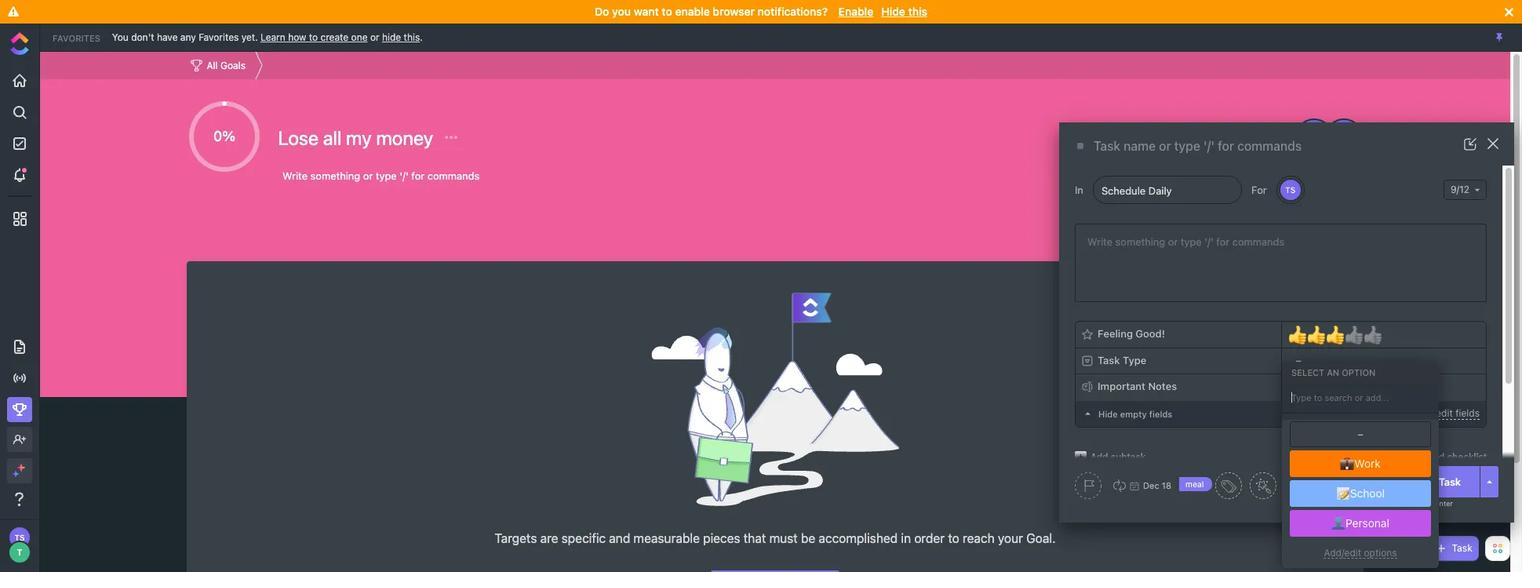Task type: locate. For each thing, give the bounding box(es) containing it.
+ add or edit fields
[[1396, 407, 1480, 419]]

this
[[908, 5, 928, 18], [404, 31, 420, 43]]

do
[[595, 5, 609, 18]]

or
[[370, 31, 380, 43], [1425, 407, 1434, 419]]

fields right edit
[[1456, 407, 1480, 419]]

–
[[1296, 354, 1302, 367], [1290, 381, 1296, 394], [1358, 428, 1364, 440]]

hide empty fields
[[1099, 409, 1173, 419]]

+
[[1396, 407, 1402, 419], [1429, 499, 1433, 508]]

add for add checklist
[[1427, 451, 1445, 463]]

– inside button
[[1290, 381, 1296, 394]]

add inside custom fields element
[[1404, 407, 1422, 419]]

be
[[801, 531, 816, 545]]

or left edit
[[1425, 407, 1434, 419]]

learn
[[261, 31, 286, 43]]

add up create task on the bottom right of the page
[[1427, 451, 1445, 463]]

empty
[[1121, 409, 1147, 419]]

0 vertical spatial or
[[370, 31, 380, 43]]

+ inside custom fields element
[[1396, 407, 1402, 419]]

1 vertical spatial this
[[404, 31, 420, 43]]

2 horizontal spatial add
[[1427, 451, 1445, 463]]

3 feeling good! custom field. :3 .of. 5 element from the left
[[1326, 324, 1345, 346]]

in
[[1075, 183, 1084, 196]]

or right one
[[370, 31, 380, 43]]

0 vertical spatial task
[[1439, 475, 1461, 488]]

add/edit options
[[1324, 547, 1397, 558]]

– up 💼work
[[1358, 428, 1364, 440]]

favorites up all goals link at the top left of page
[[199, 31, 239, 43]]

option
[[1342, 367, 1376, 377]]

add left edit
[[1404, 407, 1422, 419]]

sharing
[[1209, 128, 1251, 139]]

1 vertical spatial to
[[309, 31, 318, 43]]

order
[[915, 531, 945, 545]]

.
[[420, 31, 423, 43]]

want
[[634, 5, 659, 18]]

fields
[[1456, 407, 1480, 419], [1150, 409, 1173, 419]]

hide left empty
[[1099, 409, 1118, 419]]

1 👍 from the left
[[1288, 324, 1307, 346]]

to right order
[[948, 531, 960, 545]]

1 vertical spatial or
[[1425, 407, 1434, 419]]

2 vertical spatial to
[[948, 531, 960, 545]]

Task name or type '/' for commands text field
[[1094, 138, 1437, 155]]

value not set element
[[1288, 353, 1310, 369], [1290, 421, 1432, 447]]

1 horizontal spatial favorites
[[199, 31, 239, 43]]

add left subtask
[[1091, 451, 1109, 463]]

select an option
[[1292, 367, 1376, 377]]

notifications?
[[758, 5, 828, 18]]

to
[[662, 5, 672, 18], [309, 31, 318, 43], [948, 531, 960, 545]]

0 horizontal spatial add
[[1091, 451, 1109, 463]]

1 horizontal spatial or
[[1425, 407, 1434, 419]]

lose
[[278, 126, 319, 149]]

1 horizontal spatial this
[[908, 5, 928, 18]]

– down select
[[1290, 381, 1296, 394]]

favorites left you at the top left
[[53, 33, 100, 43]]

0 vertical spatial hide
[[882, 5, 906, 18]]

cmd + enter
[[1412, 499, 1454, 508]]

create task
[[1404, 475, 1461, 488]]

create
[[1404, 475, 1436, 488]]

0 horizontal spatial to
[[309, 31, 318, 43]]

task down enter
[[1452, 542, 1473, 554]]

edit
[[1436, 407, 1453, 419]]

– inside dropdown button
[[1296, 354, 1302, 367]]

permissions
[[1209, 137, 1273, 149]]

don't
[[131, 31, 154, 43]]

2 feeling good! custom field. :3 .of. 5 element from the left
[[1307, 324, 1326, 346]]

add
[[1404, 407, 1422, 419], [1091, 451, 1109, 463], [1427, 451, 1445, 463]]

👍
[[1288, 324, 1307, 346], [1307, 324, 1326, 346], [1326, 324, 1345, 346]]

– button
[[1282, 353, 1316, 369]]

task up enter
[[1439, 475, 1461, 488]]

1 vertical spatial hide
[[1099, 409, 1118, 419]]

1 vertical spatial value not set element
[[1290, 421, 1432, 447]]

add for add subtask
[[1091, 451, 1109, 463]]

learn how to create one link
[[261, 31, 368, 43]]

an
[[1327, 367, 1340, 377]]

hide inside custom fields element
[[1099, 409, 1118, 419]]

to right 'want'
[[662, 5, 672, 18]]

that
[[744, 531, 766, 545]]

are
[[540, 531, 558, 545]]

+ right cmd
[[1429, 499, 1433, 508]]

cmd
[[1412, 499, 1427, 508]]

hide right enable
[[882, 5, 906, 18]]

1 horizontal spatial hide
[[1099, 409, 1118, 419]]

create
[[321, 31, 349, 43]]

feeling good! custom field. :3 .of. 5 element
[[1288, 324, 1307, 346], [1307, 324, 1326, 346], [1326, 324, 1345, 346]]

add subtask
[[1091, 451, 1146, 463]]

reach
[[963, 531, 995, 545]]

1 horizontal spatial fields
[[1456, 407, 1480, 419]]

2 horizontal spatial to
[[948, 531, 960, 545]]

hide this link
[[382, 31, 420, 43]]

0 vertical spatial –
[[1296, 354, 1302, 367]]

Type to search or add... field
[[1282, 382, 1439, 414]]

value not set element up 💼work
[[1290, 421, 1432, 447]]

1 vertical spatial +
[[1429, 499, 1433, 508]]

sharing & permissions
[[1209, 128, 1273, 149]]

0 horizontal spatial this
[[404, 31, 420, 43]]

favorites
[[199, 31, 239, 43], [53, 33, 100, 43]]

fields right empty
[[1150, 409, 1173, 419]]

0 vertical spatial value not set element
[[1288, 353, 1310, 369]]

targets
[[495, 531, 537, 545]]

hide
[[882, 5, 906, 18], [1099, 409, 1118, 419]]

💼work
[[1341, 457, 1381, 470]]

to right how
[[309, 31, 318, 43]]

all goals link
[[187, 55, 250, 76]]

0 vertical spatial to
[[662, 5, 672, 18]]

one
[[351, 31, 368, 43]]

specific
[[562, 531, 606, 545]]

1 vertical spatial –
[[1290, 381, 1296, 394]]

have
[[157, 31, 178, 43]]

value not set element inside custom fields element
[[1288, 353, 1310, 369]]

0 horizontal spatial or
[[370, 31, 380, 43]]

task
[[1439, 475, 1461, 488], [1452, 542, 1473, 554]]

targets are specific and measurable pieces that must be accomplished in order to reach your goal.
[[495, 531, 1056, 545]]

+ down – button
[[1396, 407, 1402, 419]]

– up select
[[1296, 354, 1302, 367]]

this right enable
[[908, 5, 928, 18]]

value not set element down 👍 👍 👍
[[1288, 353, 1310, 369]]

0 horizontal spatial fields
[[1150, 409, 1173, 419]]

2 👍 from the left
[[1307, 324, 1326, 346]]

3 👍 from the left
[[1326, 324, 1345, 346]]

this right hide
[[404, 31, 420, 43]]

1 horizontal spatial add
[[1404, 407, 1422, 419]]

select
[[1292, 367, 1325, 377]]

0 horizontal spatial +
[[1396, 407, 1402, 419]]

options
[[1364, 547, 1397, 558]]

1 horizontal spatial +
[[1429, 499, 1433, 508]]

0 vertical spatial +
[[1396, 407, 1402, 419]]



Task type: vqa. For each thing, say whether or not it's contained in the screenshot.
– within the dropdown button
yes



Task type: describe. For each thing, give the bounding box(es) containing it.
add checklist
[[1427, 451, 1487, 463]]

or inside custom fields element
[[1425, 407, 1434, 419]]

checklist
[[1448, 451, 1487, 463]]

you
[[612, 5, 631, 18]]

enter
[[1435, 499, 1454, 508]]

measurable
[[634, 531, 700, 545]]

how
[[288, 31, 306, 43]]

pieces
[[703, 531, 741, 545]]

in
[[901, 531, 911, 545]]

👍 👍 👍
[[1288, 324, 1345, 346]]

money
[[376, 126, 433, 149]]

accomplished
[[819, 531, 898, 545]]

yet.
[[241, 31, 258, 43]]

1 vertical spatial task
[[1452, 542, 1473, 554]]

browser
[[713, 5, 755, 18]]

– button
[[1282, 374, 1486, 401]]

0 vertical spatial this
[[908, 5, 928, 18]]

👤personal
[[1332, 516, 1390, 530]]

subtask
[[1111, 451, 1146, 463]]

goal.
[[1027, 531, 1056, 545]]

my
[[346, 126, 372, 149]]

1 feeling good! custom field. :3 .of. 5 element from the left
[[1288, 324, 1307, 346]]

custom fields element
[[1075, 321, 1487, 428]]

&
[[1254, 128, 1261, 139]]

– for – button
[[1290, 381, 1296, 394]]

enable
[[839, 5, 874, 18]]

you don't have any favorites yet. learn how to create one or hide this .
[[112, 31, 423, 43]]

1 horizontal spatial to
[[662, 5, 672, 18]]

your
[[998, 531, 1023, 545]]

– for – dropdown button
[[1296, 354, 1302, 367]]

any
[[180, 31, 196, 43]]

you
[[112, 31, 129, 43]]

lose all my money
[[278, 126, 438, 149]]

and
[[609, 531, 630, 545]]

📝school
[[1336, 487, 1385, 500]]

0 horizontal spatial hide
[[882, 5, 906, 18]]

hide
[[382, 31, 401, 43]]

must
[[770, 531, 798, 545]]

add/edit
[[1324, 547, 1362, 558]]

enable
[[675, 5, 710, 18]]

all goals
[[207, 59, 246, 71]]

all
[[323, 126, 342, 149]]

do you want to enable browser notifications? enable hide this
[[595, 5, 928, 18]]

2 vertical spatial –
[[1358, 428, 1364, 440]]

0 horizontal spatial favorites
[[53, 33, 100, 43]]

for
[[1252, 183, 1267, 196]]



